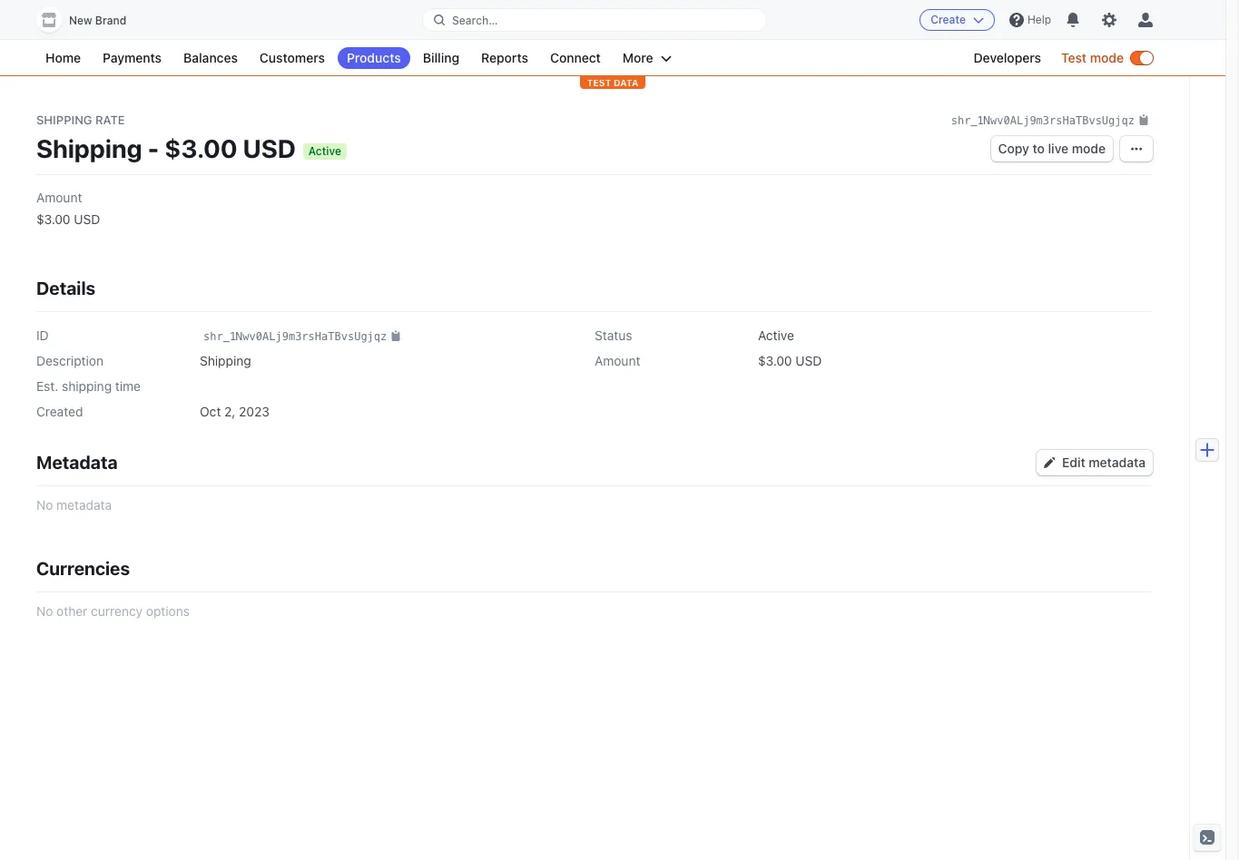 Task type: describe. For each thing, give the bounding box(es) containing it.
live
[[1049, 141, 1069, 157]]

metadata for no metadata
[[56, 498, 112, 513]]

developers link
[[965, 47, 1051, 69]]

billing link
[[414, 47, 469, 69]]

payments link
[[94, 47, 171, 69]]

-
[[148, 134, 159, 164]]

reports link
[[472, 47, 538, 69]]

customers link
[[251, 47, 334, 69]]

$3.00 inside amount $3.00 usd
[[36, 212, 70, 227]]

shr_1nwv0alj9m3rshatbvsugjqz button for id
[[203, 327, 402, 345]]

test
[[1062, 50, 1087, 65]]

options
[[146, 604, 190, 620]]

no for no other currency options
[[36, 604, 53, 620]]

shipping for shipping rate
[[36, 113, 92, 127]]

Search… search field
[[423, 9, 766, 31]]

new
[[69, 14, 92, 27]]

2,
[[224, 404, 235, 420]]

description
[[36, 354, 104, 369]]

oct 2, 2023
[[200, 404, 270, 420]]

balances link
[[174, 47, 247, 69]]

rate
[[95, 113, 125, 127]]

2023
[[239, 404, 270, 420]]

shr_1nwv0alj9m3rshatbvsugjqz for shipping rate
[[951, 114, 1135, 127]]

test data
[[587, 77, 639, 88]]

create
[[931, 13, 966, 26]]

amount for amount
[[595, 354, 641, 369]]

created
[[36, 404, 83, 420]]

to
[[1033, 141, 1045, 157]]

0 horizontal spatial active
[[309, 145, 341, 158]]

amount $3.00 usd
[[36, 190, 100, 227]]

1 horizontal spatial svg image
[[1132, 144, 1142, 155]]

shipping for shipping
[[200, 354, 251, 369]]

Search… text field
[[423, 9, 766, 31]]

usd inside amount $3.00 usd
[[74, 212, 100, 227]]

other
[[56, 604, 87, 620]]

billing
[[423, 50, 460, 65]]

1 horizontal spatial usd
[[243, 134, 296, 164]]

new brand
[[69, 14, 126, 27]]

payments
[[103, 50, 162, 65]]

test mode
[[1062, 50, 1124, 65]]

shr_1nwv0alj9m3rshatbvsugjqz for id
[[203, 331, 387, 344]]

metadata
[[36, 453, 118, 473]]

amount for amount $3.00 usd
[[36, 190, 82, 206]]

no other currency options
[[36, 604, 190, 620]]

customers
[[260, 50, 325, 65]]

mode inside the copy to live mode button
[[1072, 141, 1106, 157]]



Task type: vqa. For each thing, say whether or not it's contained in the screenshot.
USD to the bottom
yes



Task type: locate. For each thing, give the bounding box(es) containing it.
connect link
[[541, 47, 610, 69]]

currencies
[[36, 559, 130, 580]]

1 horizontal spatial amount
[[595, 354, 641, 369]]

1 vertical spatial $3.00
[[36, 212, 70, 227]]

balances
[[184, 50, 238, 65]]

currency
[[91, 604, 143, 620]]

0 horizontal spatial $3.00
[[36, 212, 70, 227]]

metadata down the metadata
[[56, 498, 112, 513]]

1 vertical spatial shipping
[[36, 134, 142, 164]]

0 vertical spatial metadata
[[1089, 455, 1146, 471]]

1 vertical spatial metadata
[[56, 498, 112, 513]]

amount inside amount $3.00 usd
[[36, 190, 82, 206]]

shipping
[[36, 113, 92, 127], [36, 134, 142, 164], [200, 354, 251, 369]]

1 horizontal spatial metadata
[[1089, 455, 1146, 471]]

shr_1nwv0alj9m3rshatbvsugjqz up 2023
[[203, 331, 387, 344]]

shipping down shipping rate
[[36, 134, 142, 164]]

shr_1nwv0alj9m3rshatbvsugjqz up "to"
[[951, 114, 1135, 127]]

shr_1nwv0alj9m3rshatbvsugjqz button up 2023
[[203, 327, 402, 345]]

search…
[[452, 13, 498, 27]]

products
[[347, 50, 401, 65]]

oct
[[200, 404, 221, 420]]

0 vertical spatial mode
[[1090, 50, 1124, 65]]

shr_1nwv0alj9m3rshatbvsugjqz button
[[951, 111, 1150, 129], [203, 327, 402, 345]]

amount down shipping rate
[[36, 190, 82, 206]]

1 vertical spatial amount
[[595, 354, 641, 369]]

0 vertical spatial shipping
[[36, 113, 92, 127]]

0 horizontal spatial usd
[[74, 212, 100, 227]]

2 vertical spatial usd
[[796, 354, 822, 369]]

1 vertical spatial svg image
[[1044, 458, 1055, 469]]

shr_1nwv0alj9m3rshatbvsugjqz
[[951, 114, 1135, 127], [203, 331, 387, 344]]

no metadata
[[36, 498, 112, 513]]

0 horizontal spatial metadata
[[56, 498, 112, 513]]

edit metadata
[[1063, 455, 1146, 471]]

copy
[[999, 141, 1030, 157]]

reports
[[481, 50, 529, 65]]

2 horizontal spatial $3.00
[[758, 354, 792, 369]]

amount
[[36, 190, 82, 206], [595, 354, 641, 369]]

svg image left "edit"
[[1044, 458, 1055, 469]]

shipping up the 2,
[[200, 354, 251, 369]]

0 vertical spatial shr_1nwv0alj9m3rshatbvsugjqz
[[951, 114, 1135, 127]]

svg image
[[1132, 144, 1142, 155], [1044, 458, 1055, 469]]

data
[[614, 77, 639, 88]]

1 vertical spatial shr_1nwv0alj9m3rshatbvsugjqz
[[203, 331, 387, 344]]

1 no from the top
[[36, 498, 53, 513]]

mode
[[1090, 50, 1124, 65], [1072, 141, 1106, 157]]

more button
[[614, 47, 681, 69]]

no for no metadata
[[36, 498, 53, 513]]

test
[[587, 77, 611, 88]]

connect
[[550, 50, 601, 65]]

developers
[[974, 50, 1042, 65]]

no down the metadata
[[36, 498, 53, 513]]

0 vertical spatial $3.00
[[164, 134, 238, 164]]

home
[[45, 50, 81, 65]]

id
[[36, 328, 49, 344]]

create button
[[920, 9, 995, 31]]

$3.00 usd
[[758, 354, 822, 369]]

more
[[623, 50, 654, 65]]

0 vertical spatial amount
[[36, 190, 82, 206]]

2 vertical spatial shipping
[[200, 354, 251, 369]]

svg image inside edit metadata button
[[1044, 458, 1055, 469]]

1 vertical spatial no
[[36, 604, 53, 620]]

edit
[[1063, 455, 1086, 471]]

metadata inside button
[[1089, 455, 1146, 471]]

time
[[115, 379, 141, 394]]

active
[[309, 145, 341, 158], [758, 328, 795, 344]]

shipping rate
[[36, 113, 125, 127]]

metadata for edit metadata
[[1089, 455, 1146, 471]]

shr_1nwv0alj9m3rshatbvsugjqz button up copy to live mode
[[951, 111, 1150, 129]]

$3.00
[[164, 134, 238, 164], [36, 212, 70, 227], [758, 354, 792, 369]]

1 horizontal spatial $3.00
[[164, 134, 238, 164]]

amount down 'status'
[[595, 354, 641, 369]]

0 horizontal spatial shr_1nwv0alj9m3rshatbvsugjqz button
[[203, 327, 402, 345]]

help button
[[1002, 5, 1059, 35]]

1 horizontal spatial shr_1nwv0alj9m3rshatbvsugjqz button
[[951, 111, 1150, 129]]

no left 'other'
[[36, 604, 53, 620]]

2 vertical spatial $3.00
[[758, 354, 792, 369]]

0 horizontal spatial svg image
[[1044, 458, 1055, 469]]

home link
[[36, 47, 90, 69]]

no
[[36, 498, 53, 513], [36, 604, 53, 620]]

shr_1nwv0alj9m3rshatbvsugjqz button for shipping rate
[[951, 111, 1150, 129]]

copy to live mode button
[[991, 137, 1113, 162]]

est.
[[36, 379, 58, 394]]

shipping - $3.00 usd
[[36, 134, 296, 164]]

0 vertical spatial svg image
[[1132, 144, 1142, 155]]

1 vertical spatial shr_1nwv0alj9m3rshatbvsugjqz button
[[203, 327, 402, 345]]

1 horizontal spatial active
[[758, 328, 795, 344]]

0 vertical spatial usd
[[243, 134, 296, 164]]

brand
[[95, 14, 126, 27]]

1 vertical spatial active
[[758, 328, 795, 344]]

2 horizontal spatial usd
[[796, 354, 822, 369]]

shipping
[[62, 379, 112, 394]]

1 vertical spatial usd
[[74, 212, 100, 227]]

2 no from the top
[[36, 604, 53, 620]]

shipping for shipping - $3.00 usd
[[36, 134, 142, 164]]

mode right test
[[1090, 50, 1124, 65]]

details
[[36, 278, 96, 299]]

new brand button
[[36, 7, 145, 33]]

0 horizontal spatial shr_1nwv0alj9m3rshatbvsugjqz
[[203, 331, 387, 344]]

copy to live mode
[[999, 141, 1106, 157]]

0 vertical spatial no
[[36, 498, 53, 513]]

0 vertical spatial active
[[309, 145, 341, 158]]

metadata
[[1089, 455, 1146, 471], [56, 498, 112, 513]]

usd
[[243, 134, 296, 164], [74, 212, 100, 227], [796, 354, 822, 369]]

0 vertical spatial shr_1nwv0alj9m3rshatbvsugjqz button
[[951, 111, 1150, 129]]

help
[[1028, 13, 1052, 26]]

products link
[[338, 47, 410, 69]]

metadata right "edit"
[[1089, 455, 1146, 471]]

edit metadata button
[[1037, 451, 1153, 476]]

mode right live at the right
[[1072, 141, 1106, 157]]

1 vertical spatial mode
[[1072, 141, 1106, 157]]

svg image right live at the right
[[1132, 144, 1142, 155]]

est. shipping time
[[36, 379, 141, 394]]

shipping left rate
[[36, 113, 92, 127]]

0 horizontal spatial amount
[[36, 190, 82, 206]]

status
[[595, 328, 632, 344]]

1 horizontal spatial shr_1nwv0alj9m3rshatbvsugjqz
[[951, 114, 1135, 127]]



